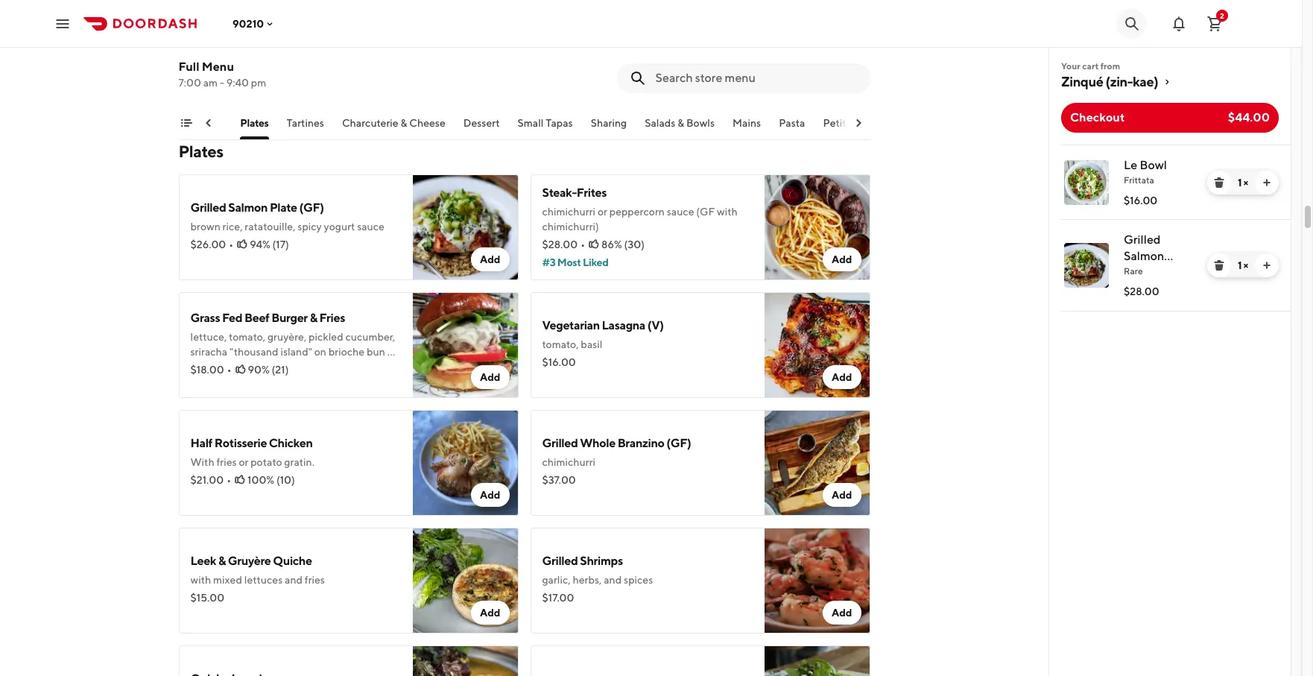 Task type: describe. For each thing, give the bounding box(es) containing it.
charcuterie & cheese
[[342, 117, 446, 129]]

a
[[201, 361, 207, 373]]

2 items, open order cart image
[[1206, 15, 1224, 32]]

tomato, inside grass fed beef burger & fries lettuce, tomato, gruyère, pickled cucumber, sriracha "thousand island" on brioche bun or in a bowl
[[229, 331, 266, 343]]

9:40
[[226, 77, 249, 89]]

chicken
[[269, 436, 313, 450]]

90%
[[248, 364, 270, 376]]

charcuterie & cheese button
[[342, 116, 446, 139]]

add for steak-frites
[[832, 253, 852, 265]]

grilled salmon plate (gf) brown rice, ratatouille, spicy yogurt sauce
[[190, 201, 385, 233]]

caprese
[[190, 19, 234, 33]]

grilled for grilled shrimps garlic, herbs, and spices $17.00
[[542, 554, 578, 568]]

quiche lorraine image
[[413, 646, 518, 676]]

kae)
[[1133, 74, 1159, 89]]

fries inside half rotisserie chicken with fries or potato gratin.
[[217, 456, 237, 468]]

checkout
[[1070, 110, 1125, 124]]

full
[[179, 60, 199, 74]]

dessert
[[464, 117, 500, 129]]

(10)
[[276, 474, 295, 486]]

94% (17)
[[250, 239, 289, 250]]

1 salads & bowls button from the left
[[152, 116, 222, 139]]

and inside the leek & gruyère quiche with mixed lettuces and fries $15.00
[[285, 574, 303, 586]]

#3
[[542, 256, 556, 268]]

full menu 7:00 am - 9:40 pm
[[179, 60, 266, 89]]

half
[[190, 436, 212, 450]]

prawn taco (gf) image
[[764, 646, 870, 676]]

pm
[[251, 77, 266, 89]]

spicy
[[298, 221, 322, 233]]

remove item from cart image for le bowl
[[1214, 177, 1226, 189]]

1 for grilled salmon plate (gf)
[[1238, 259, 1242, 271]]

2 button
[[1200, 9, 1230, 38]]

(v)
[[648, 318, 664, 332]]

whole
[[580, 436, 616, 450]]

charcuterie
[[342, 117, 399, 129]]

(gf) for grilled salmon plate (gf) brown rice, ratatouille, spicy yogurt sauce
[[299, 201, 324, 215]]

remove item from cart image for grilled salmon plate (gf)
[[1214, 259, 1226, 271]]

$21.00 •
[[190, 474, 231, 486]]

caprese salad fresh tomato, mozzarella, basil $14.00
[[190, 19, 332, 69]]

peppercorn
[[610, 206, 665, 218]]

-
[[220, 77, 224, 89]]

gratin.
[[284, 456, 315, 468]]

most
[[557, 256, 581, 268]]

zinqué (zin-kae)
[[1062, 74, 1159, 89]]

sharing button
[[591, 116, 627, 139]]

your cart from
[[1062, 60, 1121, 72]]

#3 most liked
[[542, 256, 609, 268]]

7:00
[[179, 77, 201, 89]]

add for grilled whole branzino (gf)
[[832, 489, 852, 501]]

100% (10)
[[248, 474, 295, 486]]

from
[[1101, 60, 1121, 72]]

bun
[[367, 346, 385, 358]]

liked
[[583, 256, 609, 268]]

yogurt
[[324, 221, 355, 233]]

$28.00 •
[[542, 239, 585, 250]]

$18.00 •
[[190, 364, 232, 376]]

add button for grilled shrimps
[[823, 601, 861, 625]]

lasagna
[[602, 318, 646, 332]]

spices
[[624, 574, 653, 586]]

in
[[190, 361, 199, 373]]

le bowl frittata
[[1124, 158, 1167, 186]]

86% (30)
[[602, 239, 645, 250]]

or inside half rotisserie chicken with fries or potato gratin.
[[239, 456, 249, 468]]

lettuce,
[[190, 331, 227, 343]]

and inside grilled shrimps garlic, herbs, and spices $17.00
[[604, 574, 622, 586]]

add button for steak-frites
[[823, 247, 861, 271]]

plate for grilled salmon plate (gf) brown rice, ratatouille, spicy yogurt sauce
[[270, 201, 297, 215]]

tomato, for caprese
[[216, 39, 253, 51]]

tapas
[[546, 117, 573, 129]]

$16.00 inside list
[[1124, 195, 1158, 206]]

(30)
[[624, 239, 645, 250]]

mains
[[733, 117, 761, 129]]

1 for le bowl
[[1238, 177, 1242, 189]]

or inside grass fed beef burger & fries lettuce, tomato, gruyère, pickled cucumber, sriracha "thousand island" on brioche bun or in a bowl
[[387, 346, 397, 358]]

brioche
[[329, 346, 365, 358]]

add button for grilled salmon plate (gf)
[[471, 247, 510, 271]]

sauce inside the steak-frites chimichurri or peppercorn sauce (gf with chimichurri)
[[667, 206, 694, 218]]

tartines button
[[287, 116, 324, 139]]

steak-frites chimichurri or peppercorn sauce (gf with chimichurri)
[[542, 186, 738, 233]]

& left mains
[[678, 117, 684, 129]]

small
[[518, 117, 544, 129]]

salad
[[236, 19, 265, 33]]

1 salads from the left
[[152, 117, 183, 129]]

leek
[[190, 554, 216, 568]]

caprese salad image
[[413, 0, 518, 98]]

or inside the steak-frites chimichurri or peppercorn sauce (gf with chimichurri)
[[598, 206, 608, 218]]

menu
[[202, 60, 234, 74]]

frittata
[[1124, 174, 1155, 186]]

rotisserie
[[215, 436, 267, 450]]

with
[[190, 456, 214, 468]]

frites
[[577, 186, 607, 200]]

& left scroll menu navigation left image
[[185, 117, 192, 129]]

100%
[[248, 474, 274, 486]]

$18.00
[[190, 364, 224, 376]]

add for grass fed beef burger & fries
[[480, 371, 501, 383]]

90% (21)
[[248, 364, 289, 376]]

grilled salmon plate (gf)
[[1124, 233, 1180, 280]]

add button for vegetarian lasagna (v)
[[823, 365, 861, 389]]

burger
[[272, 311, 308, 325]]

add one to cart image for le bowl
[[1261, 177, 1273, 189]]

tartines
[[287, 117, 324, 129]]

half rotisserie chicken with fries or potato gratin.
[[190, 436, 315, 468]]

add for vegetarian lasagna (v)
[[832, 371, 852, 383]]

leek & gruyère quiche with mixed lettuces and fries $15.00
[[190, 554, 325, 604]]

"thousand
[[230, 346, 279, 358]]

2 salads & bowls button from the left
[[645, 116, 715, 139]]

sriracha
[[190, 346, 227, 358]]

mixed
[[213, 574, 242, 586]]

zinqué
[[1062, 74, 1104, 89]]



Task type: vqa. For each thing, say whether or not it's contained in the screenshot.
The (3.85
no



Task type: locate. For each thing, give the bounding box(es) containing it.
chimichurri up $37.00
[[542, 456, 596, 468]]

(21)
[[272, 364, 289, 376]]

tomato, inside the caprese salad fresh tomato, mozzarella, basil $14.00
[[216, 39, 253, 51]]

add one to cart image
[[1261, 177, 1273, 189], [1261, 259, 1273, 271]]

0 horizontal spatial basil
[[310, 39, 332, 51]]

• for grilled salmon plate (gf)
[[229, 239, 233, 250]]

grilled whole branzino (gf) image
[[764, 410, 870, 516]]

chimichurri inside grilled whole branzino (gf) chimichurri $37.00
[[542, 456, 596, 468]]

2 bowls from the left
[[687, 117, 715, 129]]

pickled
[[309, 331, 343, 343]]

or down the frites
[[598, 206, 608, 218]]

(zin-
[[1106, 74, 1133, 89]]

$15.00
[[190, 592, 224, 604]]

2 horizontal spatial (gf)
[[1155, 265, 1180, 280]]

$16.00 inside vegetarian lasagna (v) tomato, basil $16.00
[[542, 356, 576, 368]]

90210 button
[[233, 18, 276, 29]]

1 1 from the top
[[1238, 177, 1242, 189]]

2 and from the left
[[604, 574, 622, 586]]

0 horizontal spatial $16.00
[[542, 356, 576, 368]]

• for grass fed beef burger & fries
[[227, 364, 232, 376]]

bowl
[[209, 361, 232, 373]]

90210
[[233, 18, 264, 29]]

0 vertical spatial fries
[[217, 456, 237, 468]]

1 horizontal spatial salmon
[[1124, 249, 1165, 263]]

bowls
[[194, 117, 222, 129], [687, 117, 715, 129]]

plates down pm
[[240, 117, 269, 129]]

1 vertical spatial with
[[190, 574, 211, 586]]

• up the #3 most liked
[[581, 239, 585, 250]]

grilled inside grilled shrimps garlic, herbs, and spices $17.00
[[542, 554, 578, 568]]

bowl
[[1140, 158, 1167, 172]]

& inside grass fed beef burger & fries lettuce, tomato, gruyère, pickled cucumber, sriracha "thousand island" on brioche bun or in a bowl
[[310, 311, 317, 325]]

1 horizontal spatial grilled salmon plate (gf) image
[[1065, 243, 1109, 288]]

• right '$18.00'
[[227, 364, 232, 376]]

vegetarian
[[542, 318, 600, 332]]

0 horizontal spatial grilled salmon plate (gf) image
[[413, 174, 518, 280]]

plate
[[270, 201, 297, 215], [1124, 265, 1153, 280]]

grilled for grilled salmon plate (gf)
[[1124, 233, 1161, 247]]

petites
[[823, 117, 857, 129]]

0 horizontal spatial fries
[[217, 456, 237, 468]]

tomato, for vegetarian
[[542, 338, 579, 350]]

add button for half rotisserie chicken
[[471, 483, 510, 507]]

$26.00
[[190, 239, 226, 250]]

0 horizontal spatial salads
[[152, 117, 183, 129]]

bowls for first salads & bowls button from right
[[687, 117, 715, 129]]

2 1 from the top
[[1238, 259, 1242, 271]]

1 × for grilled salmon plate (gf)
[[1238, 259, 1249, 271]]

add button
[[471, 247, 510, 271], [823, 247, 861, 271], [471, 365, 510, 389], [823, 365, 861, 389], [471, 483, 510, 507], [823, 483, 861, 507], [471, 601, 510, 625], [823, 601, 861, 625]]

1 vertical spatial or
[[387, 346, 397, 358]]

tomato,
[[216, 39, 253, 51], [229, 331, 266, 343], [542, 338, 579, 350]]

grass fed beef burger & fries image
[[413, 292, 518, 398]]

fries inside the leek & gruyère quiche with mixed lettuces and fries $15.00
[[305, 574, 325, 586]]

0 vertical spatial plate
[[270, 201, 297, 215]]

(gf) right branzino at the bottom of page
[[667, 436, 691, 450]]

(gf) for grilled whole branzino (gf) chimichurri $37.00
[[667, 436, 691, 450]]

2 salads from the left
[[645, 117, 676, 129]]

$37.00
[[542, 474, 576, 486]]

2 salads & bowls from the left
[[645, 117, 715, 129]]

beef
[[245, 311, 269, 325]]

2 add one to cart image from the top
[[1261, 259, 1273, 271]]

(gf) for grilled salmon plate (gf)
[[1155, 265, 1180, 280]]

and down shrimps
[[604, 574, 622, 586]]

list
[[1050, 145, 1291, 312]]

2 remove item from cart image from the top
[[1214, 259, 1226, 271]]

1 × from the top
[[1244, 177, 1249, 189]]

half rotisserie chicken image
[[413, 410, 518, 516]]

sauce right 'yogurt'
[[357, 221, 385, 233]]

(17)
[[273, 239, 289, 250]]

salads & bowls button left 'mains' button
[[645, 116, 715, 139]]

chimichurri up chimichurri)
[[542, 206, 596, 218]]

gruyère
[[228, 554, 271, 568]]

1 vertical spatial remove item from cart image
[[1214, 259, 1226, 271]]

94%
[[250, 239, 270, 250]]

0 horizontal spatial bowls
[[194, 117, 222, 129]]

petites pizzas button
[[823, 116, 889, 139]]

add one to cart image for grilled salmon plate (gf)
[[1261, 259, 1273, 271]]

grilled whole branzino (gf) chimichurri $37.00
[[542, 436, 691, 486]]

0 vertical spatial chimichurri
[[542, 206, 596, 218]]

mains button
[[733, 116, 761, 139]]

grass fed beef burger & fries lettuce, tomato, gruyère, pickled cucumber, sriracha "thousand island" on brioche bun or in a bowl
[[190, 311, 397, 373]]

1 horizontal spatial and
[[604, 574, 622, 586]]

1 vertical spatial basil
[[581, 338, 603, 350]]

plates
[[240, 117, 269, 129], [179, 142, 223, 161]]

$28.00 down rare
[[1124, 286, 1160, 297]]

1 horizontal spatial (gf)
[[667, 436, 691, 450]]

chimichurri
[[542, 206, 596, 218], [542, 456, 596, 468]]

0 vertical spatial $16.00
[[1124, 195, 1158, 206]]

fries down 'quiche'
[[305, 574, 325, 586]]

1 ×
[[1238, 177, 1249, 189], [1238, 259, 1249, 271]]

add for grilled shrimps
[[832, 607, 852, 619]]

(gf)
[[299, 201, 324, 215], [1155, 265, 1180, 280], [667, 436, 691, 450]]

salads & bowls down the 7:00
[[152, 117, 222, 129]]

or down rotisserie
[[239, 456, 249, 468]]

1 horizontal spatial salads
[[645, 117, 676, 129]]

1 vertical spatial plate
[[1124, 265, 1153, 280]]

plate inside grilled salmon plate (gf)
[[1124, 265, 1153, 280]]

sharing
[[591, 117, 627, 129]]

grilled shrimps image
[[764, 528, 870, 634]]

grilled inside grilled whole branzino (gf) chimichurri $37.00
[[542, 436, 578, 450]]

grilled
[[190, 201, 226, 215], [1124, 233, 1161, 247], [542, 436, 578, 450], [542, 554, 578, 568]]

1 vertical spatial ×
[[1244, 259, 1249, 271]]

$28.00 for $28.00 •
[[542, 239, 578, 250]]

0 vertical spatial 1
[[1238, 177, 1242, 189]]

grilled up $37.00
[[542, 436, 578, 450]]

and down 'quiche'
[[285, 574, 303, 586]]

add for leek & gruyère quiche
[[480, 607, 501, 619]]

2 vertical spatial (gf)
[[667, 436, 691, 450]]

1 add one to cart image from the top
[[1261, 177, 1273, 189]]

1 vertical spatial (gf)
[[1155, 265, 1180, 280]]

salmon up rice,
[[228, 201, 268, 215]]

1 × for le bowl
[[1238, 177, 1249, 189]]

1 horizontal spatial with
[[717, 206, 738, 218]]

notification bell image
[[1170, 15, 1188, 32]]

(gf) up spicy
[[299, 201, 324, 215]]

0 vertical spatial plates
[[240, 117, 269, 129]]

2 vertical spatial or
[[239, 456, 249, 468]]

1 horizontal spatial bowls
[[687, 117, 715, 129]]

garlic,
[[542, 574, 571, 586]]

cheese
[[409, 117, 446, 129]]

1 vertical spatial 1
[[1238, 259, 1242, 271]]

0 vertical spatial with
[[717, 206, 738, 218]]

salads & bowls button
[[152, 116, 222, 139], [645, 116, 715, 139]]

grilled inside grilled salmon plate (gf)
[[1124, 233, 1161, 247]]

small tapas button
[[518, 116, 573, 139]]

am
[[203, 77, 218, 89]]

and
[[285, 574, 303, 586], [604, 574, 622, 586]]

(gf) inside grilled salmon plate (gf)
[[1155, 265, 1180, 280]]

basil inside vegetarian lasagna (v) tomato, basil $16.00
[[581, 338, 603, 350]]

0 vertical spatial $28.00
[[542, 239, 578, 250]]

basil down vegetarian
[[581, 338, 603, 350]]

1 horizontal spatial or
[[387, 346, 397, 358]]

grilled up rare
[[1124, 233, 1161, 247]]

Item Search search field
[[656, 70, 858, 86]]

$28.00 for $28.00
[[1124, 286, 1160, 297]]

scroll menu navigation left image
[[202, 117, 214, 129]]

remove item from cart image
[[1214, 177, 1226, 189], [1214, 259, 1226, 271]]

plate inside grilled salmon plate (gf) brown rice, ratatouille, spicy yogurt sauce
[[270, 201, 297, 215]]

lettuces
[[244, 574, 283, 586]]

ratatouille,
[[245, 221, 296, 233]]

0 vertical spatial (gf)
[[299, 201, 324, 215]]

bowls for second salads & bowls button from the right
[[194, 117, 222, 129]]

add
[[480, 253, 501, 265], [832, 253, 852, 265], [480, 371, 501, 383], [832, 371, 852, 383], [480, 489, 501, 501], [832, 489, 852, 501], [480, 607, 501, 619], [832, 607, 852, 619]]

with inside the leek & gruyère quiche with mixed lettuces and fries $15.00
[[190, 574, 211, 586]]

1 1 × from the top
[[1238, 177, 1249, 189]]

1 vertical spatial add one to cart image
[[1261, 259, 1273, 271]]

salmon inside grilled salmon plate (gf)
[[1124, 249, 1165, 263]]

1 vertical spatial fries
[[305, 574, 325, 586]]

fries down rotisserie
[[217, 456, 237, 468]]

grilled inside grilled salmon plate (gf) brown rice, ratatouille, spicy yogurt sauce
[[190, 201, 226, 215]]

0 horizontal spatial and
[[285, 574, 303, 586]]

0 horizontal spatial (gf)
[[299, 201, 324, 215]]

0 vertical spatial basil
[[310, 39, 332, 51]]

with up $15.00
[[190, 574, 211, 586]]

pasta button
[[779, 116, 805, 139]]

grilled up brown
[[190, 201, 226, 215]]

salads left scroll menu navigation left image
[[152, 117, 183, 129]]

(gf) inside grilled whole branzino (gf) chimichurri $37.00
[[667, 436, 691, 450]]

1 vertical spatial 1 ×
[[1238, 259, 1249, 271]]

1 salads & bowls from the left
[[152, 117, 222, 129]]

0 horizontal spatial salads & bowls button
[[152, 116, 222, 139]]

0 horizontal spatial salads & bowls
[[152, 117, 222, 129]]

your
[[1062, 60, 1081, 72]]

plates down scroll menu navigation left image
[[179, 142, 223, 161]]

grilled up garlic,
[[542, 554, 578, 568]]

or right bun
[[387, 346, 397, 358]]

branzino
[[618, 436, 665, 450]]

small tapas
[[518, 117, 573, 129]]

• down rice,
[[229, 239, 233, 250]]

steak frites image
[[764, 174, 870, 280]]

add for grilled salmon plate (gf)
[[480, 253, 501, 265]]

fries
[[319, 311, 345, 325]]

& left cheese
[[401, 117, 407, 129]]

1 vertical spatial sauce
[[357, 221, 385, 233]]

0 horizontal spatial plate
[[270, 201, 297, 215]]

$16.00 down frittata at top right
[[1124, 195, 1158, 206]]

grilled for grilled whole branzino (gf) chimichurri $37.00
[[542, 436, 578, 450]]

quiche
[[273, 554, 312, 568]]

scroll menu navigation right image
[[852, 117, 864, 129]]

add button for leek & gruyère quiche
[[471, 601, 510, 625]]

• right $21.00 at the bottom left
[[227, 474, 231, 486]]

with right (gf
[[717, 206, 738, 218]]

$28.00 up most
[[542, 239, 578, 250]]

sauce left (gf
[[667, 206, 694, 218]]

grilled for grilled salmon plate (gf) brown rice, ratatouille, spicy yogurt sauce
[[190, 201, 226, 215]]

add for half rotisserie chicken
[[480, 489, 501, 501]]

open menu image
[[54, 15, 72, 32]]

• for steak-frites
[[581, 239, 585, 250]]

1 vertical spatial plates
[[179, 142, 223, 161]]

tomato, up "thousand on the bottom left of page
[[229, 331, 266, 343]]

1 vertical spatial $16.00
[[542, 356, 576, 368]]

salads & bowls button down the 7:00
[[152, 116, 222, 139]]

le bowl image
[[1065, 160, 1109, 205]]

0 vertical spatial add one to cart image
[[1261, 177, 1273, 189]]

or
[[598, 206, 608, 218], [387, 346, 397, 358], [239, 456, 249, 468]]

chimichurri)
[[542, 221, 599, 233]]

×
[[1244, 177, 1249, 189], [1244, 259, 1249, 271]]

2 horizontal spatial or
[[598, 206, 608, 218]]

petites pizzas
[[823, 117, 889, 129]]

2 chimichurri from the top
[[542, 456, 596, 468]]

on
[[314, 346, 326, 358]]

0 vertical spatial ×
[[1244, 177, 1249, 189]]

1 horizontal spatial plates
[[240, 117, 269, 129]]

mozzarella,
[[255, 39, 308, 51]]

1
[[1238, 177, 1242, 189], [1238, 259, 1242, 271]]

1 vertical spatial chimichurri
[[542, 456, 596, 468]]

1 horizontal spatial $16.00
[[1124, 195, 1158, 206]]

show menu categories image
[[180, 117, 192, 129]]

1 chimichurri from the top
[[542, 206, 596, 218]]

0 vertical spatial remove item from cart image
[[1214, 177, 1226, 189]]

0 vertical spatial or
[[598, 206, 608, 218]]

basil right the mozzarella,
[[310, 39, 332, 51]]

with inside the steak-frites chimichurri or peppercorn sauce (gf with chimichurri)
[[717, 206, 738, 218]]

• for half rotisserie chicken
[[227, 474, 231, 486]]

basil
[[310, 39, 332, 51], [581, 338, 603, 350]]

1 vertical spatial salmon
[[1124, 249, 1165, 263]]

basil inside the caprese salad fresh tomato, mozzarella, basil $14.00
[[310, 39, 332, 51]]

salmon inside grilled salmon plate (gf) brown rice, ratatouille, spicy yogurt sauce
[[228, 201, 268, 215]]

brown
[[190, 221, 221, 233]]

0 horizontal spatial salmon
[[228, 201, 268, 215]]

(gf) inside grilled salmon plate (gf) brown rice, ratatouille, spicy yogurt sauce
[[299, 201, 324, 215]]

& inside the leek & gruyère quiche with mixed lettuces and fries $15.00
[[218, 554, 226, 568]]

sauce
[[667, 206, 694, 218], [357, 221, 385, 233]]

× for grilled salmon plate (gf)
[[1244, 259, 1249, 271]]

1 bowls from the left
[[194, 117, 222, 129]]

0 horizontal spatial $28.00
[[542, 239, 578, 250]]

& inside button
[[401, 117, 407, 129]]

0 vertical spatial sauce
[[667, 206, 694, 218]]

1 horizontal spatial plate
[[1124, 265, 1153, 280]]

$14.00
[[190, 57, 224, 69]]

$26.00 •
[[190, 239, 233, 250]]

salads right sharing
[[645, 117, 676, 129]]

add button for grass fed beef burger & fries
[[471, 365, 510, 389]]

1 horizontal spatial fries
[[305, 574, 325, 586]]

plate for grilled salmon plate (gf)
[[1124, 265, 1153, 280]]

tomato, inside vegetarian lasagna (v) tomato, basil $16.00
[[542, 338, 579, 350]]

0 horizontal spatial with
[[190, 574, 211, 586]]

0 horizontal spatial plates
[[179, 142, 223, 161]]

$17.00
[[542, 592, 574, 604]]

tomato, down vegetarian
[[542, 338, 579, 350]]

shrimps
[[580, 554, 623, 568]]

gruyère,
[[268, 331, 307, 343]]

1 horizontal spatial sauce
[[667, 206, 694, 218]]

rice,
[[223, 221, 243, 233]]

& right leek
[[218, 554, 226, 568]]

1 remove item from cart image from the top
[[1214, 177, 1226, 189]]

bowls right 'show menu categories' image
[[194, 117, 222, 129]]

list containing le bowl
[[1050, 145, 1291, 312]]

2 1 × from the top
[[1238, 259, 1249, 271]]

salmon for grilled salmon plate (gf) brown rice, ratatouille, spicy yogurt sauce
[[228, 201, 268, 215]]

1 horizontal spatial salads & bowls button
[[645, 116, 715, 139]]

potato
[[251, 456, 282, 468]]

leek & gruyère quiche image
[[413, 528, 518, 634]]

0 vertical spatial 1 ×
[[1238, 177, 1249, 189]]

$21.00
[[190, 474, 224, 486]]

1 and from the left
[[285, 574, 303, 586]]

vegetarian lasagna (v) image
[[764, 292, 870, 398]]

grilled salmon plate (gf) image
[[413, 174, 518, 280], [1065, 243, 1109, 288]]

sauce inside grilled salmon plate (gf) brown rice, ratatouille, spicy yogurt sauce
[[357, 221, 385, 233]]

(gf) right rare
[[1155, 265, 1180, 280]]

grass
[[190, 311, 220, 325]]

salmon for grilled salmon plate (gf)
[[1124, 249, 1165, 263]]

$28.00 inside list
[[1124, 286, 1160, 297]]

0 vertical spatial salmon
[[228, 201, 268, 215]]

bowls left mains
[[687, 117, 715, 129]]

le
[[1124, 158, 1138, 172]]

1 horizontal spatial basil
[[581, 338, 603, 350]]

0 horizontal spatial sauce
[[357, 221, 385, 233]]

salmon up rare
[[1124, 249, 1165, 263]]

tomato, down salad
[[216, 39, 253, 51]]

pasta
[[779, 117, 805, 129]]

1 vertical spatial $28.00
[[1124, 286, 1160, 297]]

add button for grilled whole branzino (gf)
[[823, 483, 861, 507]]

& left fries
[[310, 311, 317, 325]]

salads & bowls left mains
[[645, 117, 715, 129]]

2 × from the top
[[1244, 259, 1249, 271]]

1 horizontal spatial $28.00
[[1124, 286, 1160, 297]]

0 horizontal spatial or
[[239, 456, 249, 468]]

× for le bowl
[[1244, 177, 1249, 189]]

chimichurri inside the steak-frites chimichurri or peppercorn sauce (gf with chimichurri)
[[542, 206, 596, 218]]

$16.00 down vegetarian
[[542, 356, 576, 368]]

86%
[[602, 239, 622, 250]]

1 horizontal spatial salads & bowls
[[645, 117, 715, 129]]



